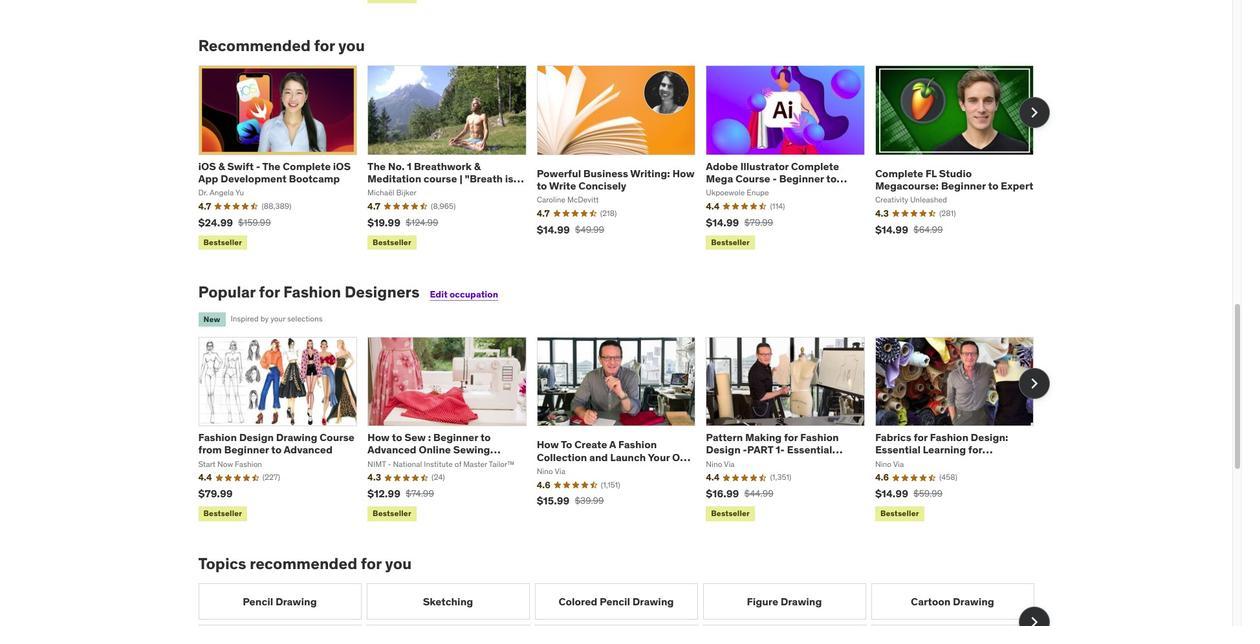 Task type: describe. For each thing, give the bounding box(es) containing it.
making
[[745, 431, 782, 444]]

next image
[[1024, 374, 1045, 394]]

how to sew : beginner to advanced online sewing course link
[[368, 431, 501, 469]]

design inside fashion design drawing course from beginner to advanced
[[239, 431, 274, 444]]

drawing for cartoon drawing
[[953, 595, 995, 608]]

how to sew : beginner to advanced online sewing course
[[368, 431, 491, 469]]

launch
[[610, 451, 646, 464]]

from
[[198, 444, 222, 456]]

to
[[561, 438, 572, 451]]

complete fl studio megacourse: beginner to expert
[[875, 167, 1034, 192]]

sketching link
[[367, 584, 530, 620]]

fashion inside the how to create a fashion collection and launch your own brand
[[619, 438, 657, 451]]

for inside pattern making for fashion design -part 1- essential skills!
[[784, 431, 798, 444]]

expert
[[1001, 179, 1034, 192]]

inspired by your selections
[[231, 314, 323, 324]]

adobe illustrator complete mega course - beginner to advance link
[[706, 160, 847, 197]]

to inside powerful business writing: how to write concisely
[[537, 179, 547, 192]]

your
[[271, 314, 286, 324]]

2 pencil from the left
[[600, 595, 630, 608]]

pattern making for fashion design -part 1- essential skills! link
[[706, 431, 843, 469]]

next image for topics recommended for you
[[1024, 612, 1045, 626]]

complete inside 'complete fl studio megacourse: beginner to expert'
[[875, 167, 924, 180]]

the inside the no. 1 breathwork & meditation course | "breath is life"
[[368, 160, 386, 172]]

cartoon drawing link
[[871, 584, 1034, 620]]

:
[[428, 431, 431, 444]]

designers inside 'fabrics for fashion design: essential learning for designers'
[[875, 456, 925, 469]]

fashion inside 'fabrics for fashion design: essential learning for designers'
[[930, 431, 969, 444]]

how for how to sew : beginner to advanced online sewing course
[[368, 431, 390, 444]]

fashion inside fashion design drawing course from beginner to advanced
[[198, 431, 237, 444]]

- inside ios & swift - the complete ios app development bootcamp
[[256, 160, 260, 172]]

occupation
[[450, 289, 498, 300]]

recommended for you
[[198, 35, 365, 55]]

1 pencil from the left
[[243, 595, 273, 608]]

advanced inside how to sew : beginner to advanced online sewing course
[[368, 444, 417, 456]]

colored pencil drawing
[[559, 595, 674, 608]]

bootcamp
[[289, 172, 340, 185]]

the no. 1 breathwork & meditation course | "breath is life" link
[[368, 160, 524, 197]]

online
[[419, 444, 451, 456]]

1 ios from the left
[[198, 160, 216, 172]]

app
[[198, 172, 218, 185]]

ios & swift - the complete ios app development bootcamp
[[198, 160, 351, 185]]

business
[[584, 167, 628, 180]]

create
[[575, 438, 607, 451]]

to inside 'complete fl studio megacourse: beginner to expert'
[[989, 179, 999, 192]]

1-
[[776, 444, 785, 456]]

fabrics
[[875, 431, 912, 444]]

essential inside 'fabrics for fashion design: essential learning for designers'
[[875, 444, 921, 456]]

beginner inside 'complete fl studio megacourse: beginner to expert'
[[941, 179, 986, 192]]

beginner inside fashion design drawing course from beginner to advanced
[[224, 444, 269, 456]]

recommended
[[250, 554, 357, 574]]

- for how to create a fashion collection and launch your own brand
[[743, 444, 747, 456]]

a
[[609, 438, 616, 451]]

fabrics for fashion design: essential learning for designers link
[[875, 431, 1009, 469]]

course inside fashion design drawing course from beginner to advanced
[[320, 431, 355, 444]]

development
[[221, 172, 287, 185]]

edit occupation
[[430, 289, 498, 300]]

fabrics for fashion design: essential learning for designers
[[875, 431, 1009, 469]]

pattern
[[706, 431, 743, 444]]

to inside adobe illustrator complete mega course - beginner to advance
[[827, 172, 837, 185]]

pencil drawing link
[[198, 584, 361, 620]]

design:
[[971, 431, 1009, 444]]

sketching
[[423, 595, 473, 608]]

how to create a fashion collection and launch your own brand link
[[537, 438, 695, 476]]

and
[[590, 451, 608, 464]]

swift
[[227, 160, 254, 172]]

1
[[407, 160, 412, 172]]

"breath
[[465, 172, 503, 185]]

write
[[549, 179, 576, 192]]

- for powerful business writing: how to write concisely
[[773, 172, 777, 185]]

0 horizontal spatial designers
[[345, 282, 420, 302]]

the no. 1 breathwork & meditation course | "breath is life"
[[368, 160, 514, 197]]

course inside adobe illustrator complete mega course - beginner to advance
[[736, 172, 771, 185]]

popular
[[198, 282, 256, 302]]

edit occupation button
[[430, 289, 498, 300]]

carousel element for topics recommended for you
[[198, 584, 1050, 626]]

by
[[261, 314, 269, 324]]

beginner inside adobe illustrator complete mega course - beginner to advance
[[779, 172, 824, 185]]

pencil drawing
[[243, 595, 317, 608]]

how inside powerful business writing: how to write concisely
[[673, 167, 695, 180]]

fl
[[926, 167, 937, 180]]

course inside how to sew : beginner to advanced online sewing course
[[368, 456, 402, 469]]

essential inside pattern making for fashion design -part 1- essential skills!
[[787, 444, 833, 456]]



Task type: vqa. For each thing, say whether or not it's contained in the screenshot.
to in the Adobe Illustrator Complete Mega Course - Beginner to Advance
yes



Task type: locate. For each thing, give the bounding box(es) containing it.
the
[[262, 160, 281, 172], [368, 160, 386, 172]]

advanced inside fashion design drawing course from beginner to advanced
[[284, 444, 333, 456]]

2 horizontal spatial complete
[[875, 167, 924, 180]]

0 horizontal spatial pencil
[[243, 595, 273, 608]]

studio
[[939, 167, 972, 180]]

& right |
[[474, 160, 481, 172]]

design left part
[[706, 444, 741, 456]]

complete fl studio megacourse: beginner to expert link
[[875, 167, 1034, 192]]

brand
[[537, 463, 567, 476]]

cartoon drawing
[[911, 595, 995, 608]]

how
[[673, 167, 695, 180], [368, 431, 390, 444], [537, 438, 559, 451]]

mega
[[706, 172, 733, 185]]

the right swift
[[262, 160, 281, 172]]

-
[[256, 160, 260, 172], [773, 172, 777, 185], [743, 444, 747, 456]]

1 horizontal spatial &
[[474, 160, 481, 172]]

recommended
[[198, 35, 311, 55]]

colored
[[559, 595, 598, 608]]

1 horizontal spatial the
[[368, 160, 386, 172]]

carousel element containing fashion design drawing course from beginner to advanced
[[198, 337, 1050, 524]]

fashion design drawing course from beginner to advanced link
[[198, 431, 355, 456]]

2 vertical spatial carousel element
[[198, 584, 1050, 626]]

0 horizontal spatial the
[[262, 160, 281, 172]]

& inside the no. 1 breathwork & meditation course | "breath is life"
[[474, 160, 481, 172]]

ios
[[198, 160, 216, 172], [333, 160, 351, 172]]

the inside ios & swift - the complete ios app development bootcamp
[[262, 160, 281, 172]]

2 vertical spatial course
[[368, 456, 402, 469]]

drawing for pencil drawing
[[276, 595, 317, 608]]

- right swift
[[256, 160, 260, 172]]

0 horizontal spatial design
[[239, 431, 274, 444]]

1 vertical spatial next image
[[1024, 612, 1045, 626]]

pattern making for fashion design -part 1- essential skills!
[[706, 431, 839, 469]]

1 next image from the top
[[1024, 102, 1045, 123]]

essential left learning
[[875, 444, 921, 456]]

1 vertical spatial you
[[385, 554, 412, 574]]

1 horizontal spatial essential
[[875, 444, 921, 456]]

advanced
[[284, 444, 333, 456], [368, 444, 417, 456]]

- right skills!
[[743, 444, 747, 456]]

pencil down 'topics'
[[243, 595, 273, 608]]

selections
[[287, 314, 323, 324]]

1 essential from the left
[[787, 444, 833, 456]]

|
[[460, 172, 463, 185]]

1 horizontal spatial -
[[743, 444, 747, 456]]

1 vertical spatial course
[[320, 431, 355, 444]]

course
[[736, 172, 771, 185], [320, 431, 355, 444], [368, 456, 402, 469]]

concisely
[[579, 179, 627, 192]]

illustrator
[[741, 160, 789, 172]]

to
[[827, 172, 837, 185], [537, 179, 547, 192], [989, 179, 999, 192], [392, 431, 402, 444], [481, 431, 491, 444], [271, 444, 282, 456]]

carousel element containing pencil drawing
[[198, 584, 1050, 626]]

how left sew at the bottom left
[[368, 431, 390, 444]]

how left to
[[537, 438, 559, 451]]

0 horizontal spatial essential
[[787, 444, 833, 456]]

2 horizontal spatial how
[[673, 167, 695, 180]]

course
[[424, 172, 457, 185]]

- inside adobe illustrator complete mega course - beginner to advance
[[773, 172, 777, 185]]

0 horizontal spatial &
[[218, 160, 225, 172]]

2 essential from the left
[[875, 444, 921, 456]]

beginner
[[779, 172, 824, 185], [941, 179, 986, 192], [433, 431, 478, 444], [224, 444, 269, 456]]

how inside the how to create a fashion collection and launch your own brand
[[537, 438, 559, 451]]

inspired
[[231, 314, 259, 324]]

3 carousel element from the top
[[198, 584, 1050, 626]]

design inside pattern making for fashion design -part 1- essential skills!
[[706, 444, 741, 456]]

to inside fashion design drawing course from beginner to advanced
[[271, 444, 282, 456]]

the left "no."
[[368, 160, 386, 172]]

topics recommended for you
[[198, 554, 412, 574]]

part
[[747, 444, 774, 456]]

powerful
[[537, 167, 581, 180]]

advance
[[706, 184, 749, 197]]

2 advanced from the left
[[368, 444, 417, 456]]

pencil
[[243, 595, 273, 608], [600, 595, 630, 608]]

pencil right colored
[[600, 595, 630, 608]]

megacourse:
[[875, 179, 939, 192]]

how to create a fashion collection and launch your own brand
[[537, 438, 695, 476]]

0 vertical spatial course
[[736, 172, 771, 185]]

ios & swift - the complete ios app development bootcamp link
[[198, 160, 351, 185]]

2 next image from the top
[[1024, 612, 1045, 626]]

1 horizontal spatial designers
[[875, 456, 925, 469]]

1 horizontal spatial course
[[368, 456, 402, 469]]

1 carousel element from the top
[[198, 66, 1050, 252]]

skills!
[[706, 456, 737, 469]]

for
[[314, 35, 335, 55], [259, 282, 280, 302], [784, 431, 798, 444], [914, 431, 928, 444], [969, 444, 983, 456], [361, 554, 382, 574]]

0 vertical spatial next image
[[1024, 102, 1045, 123]]

1 horizontal spatial you
[[385, 554, 412, 574]]

figure drawing
[[747, 595, 822, 608]]

fashion design drawing course from beginner to advanced
[[198, 431, 355, 456]]

design right from
[[239, 431, 274, 444]]

1 horizontal spatial complete
[[791, 160, 839, 172]]

life"
[[368, 184, 391, 197]]

sew
[[405, 431, 426, 444]]

colored pencil drawing link
[[535, 584, 698, 620]]

you
[[338, 35, 365, 55], [385, 554, 412, 574]]

popular for fashion designers
[[198, 282, 420, 302]]

how for how to create a fashion collection and launch your own brand
[[537, 438, 559, 451]]

complete inside ios & swift - the complete ios app development bootcamp
[[283, 160, 331, 172]]

0 horizontal spatial you
[[338, 35, 365, 55]]

0 horizontal spatial -
[[256, 160, 260, 172]]

edit
[[430, 289, 448, 300]]

2 ios from the left
[[333, 160, 351, 172]]

figure
[[747, 595, 779, 608]]

0 horizontal spatial ios
[[198, 160, 216, 172]]

drawing
[[276, 431, 317, 444], [276, 595, 317, 608], [633, 595, 674, 608], [781, 595, 822, 608], [953, 595, 995, 608]]

beginner inside how to sew : beginner to advanced online sewing course
[[433, 431, 478, 444]]

0 vertical spatial carousel element
[[198, 66, 1050, 252]]

drawing inside fashion design drawing course from beginner to advanced
[[276, 431, 317, 444]]

2 the from the left
[[368, 160, 386, 172]]

0 horizontal spatial course
[[320, 431, 355, 444]]

0 horizontal spatial how
[[368, 431, 390, 444]]

next image
[[1024, 102, 1045, 123], [1024, 612, 1045, 626]]

2 horizontal spatial course
[[736, 172, 771, 185]]

learning
[[923, 444, 966, 456]]

carousel element
[[198, 66, 1050, 252], [198, 337, 1050, 524], [198, 584, 1050, 626]]

1 advanced from the left
[[284, 444, 333, 456]]

how right writing:
[[673, 167, 695, 180]]

designers left edit
[[345, 282, 420, 302]]

essential
[[787, 444, 833, 456], [875, 444, 921, 456]]

figure drawing link
[[703, 584, 866, 620]]

your
[[648, 451, 670, 464]]

essential right the 1-
[[787, 444, 833, 456]]

powerful business writing: how to write concisely link
[[537, 167, 695, 192]]

no.
[[388, 160, 405, 172]]

complete inside adobe illustrator complete mega course - beginner to advance
[[791, 160, 839, 172]]

0 horizontal spatial complete
[[283, 160, 331, 172]]

fashion inside pattern making for fashion design -part 1- essential skills!
[[801, 431, 839, 444]]

2 horizontal spatial -
[[773, 172, 777, 185]]

ios left meditation
[[333, 160, 351, 172]]

powerful business writing: how to write concisely
[[537, 167, 695, 192]]

2 carousel element from the top
[[198, 337, 1050, 524]]

2 & from the left
[[474, 160, 481, 172]]

carousel element containing ios & swift - the complete ios app development bootcamp
[[198, 66, 1050, 252]]

adobe illustrator complete mega course - beginner to advance
[[706, 160, 839, 197]]

1 horizontal spatial ios
[[333, 160, 351, 172]]

1 the from the left
[[262, 160, 281, 172]]

sewing
[[453, 444, 490, 456]]

fashion
[[283, 282, 341, 302], [198, 431, 237, 444], [801, 431, 839, 444], [930, 431, 969, 444], [619, 438, 657, 451]]

design
[[239, 431, 274, 444], [706, 444, 741, 456]]

ios left swift
[[198, 160, 216, 172]]

& inside ios & swift - the complete ios app development bootcamp
[[218, 160, 225, 172]]

designers down fabrics
[[875, 456, 925, 469]]

next image for recommended for you
[[1024, 102, 1045, 123]]

1 horizontal spatial design
[[706, 444, 741, 456]]

1 horizontal spatial pencil
[[600, 595, 630, 608]]

1 vertical spatial designers
[[875, 456, 925, 469]]

adobe
[[706, 160, 738, 172]]

topics
[[198, 554, 246, 574]]

designers
[[345, 282, 420, 302], [875, 456, 925, 469]]

writing:
[[631, 167, 670, 180]]

0 vertical spatial designers
[[345, 282, 420, 302]]

new
[[204, 314, 220, 324]]

- right advance
[[773, 172, 777, 185]]

&
[[218, 160, 225, 172], [474, 160, 481, 172]]

0 horizontal spatial advanced
[[284, 444, 333, 456]]

collection
[[537, 451, 587, 464]]

1 horizontal spatial how
[[537, 438, 559, 451]]

drawing for figure drawing
[[781, 595, 822, 608]]

meditation
[[368, 172, 421, 185]]

own
[[672, 451, 695, 464]]

1 vertical spatial carousel element
[[198, 337, 1050, 524]]

is
[[505, 172, 514, 185]]

- inside pattern making for fashion design -part 1- essential skills!
[[743, 444, 747, 456]]

1 & from the left
[[218, 160, 225, 172]]

& right app
[[218, 160, 225, 172]]

0 vertical spatial you
[[338, 35, 365, 55]]

1 horizontal spatial advanced
[[368, 444, 417, 456]]

breathwork
[[414, 160, 472, 172]]

cartoon
[[911, 595, 951, 608]]

carousel element for recommended for you
[[198, 66, 1050, 252]]

how inside how to sew : beginner to advanced online sewing course
[[368, 431, 390, 444]]



